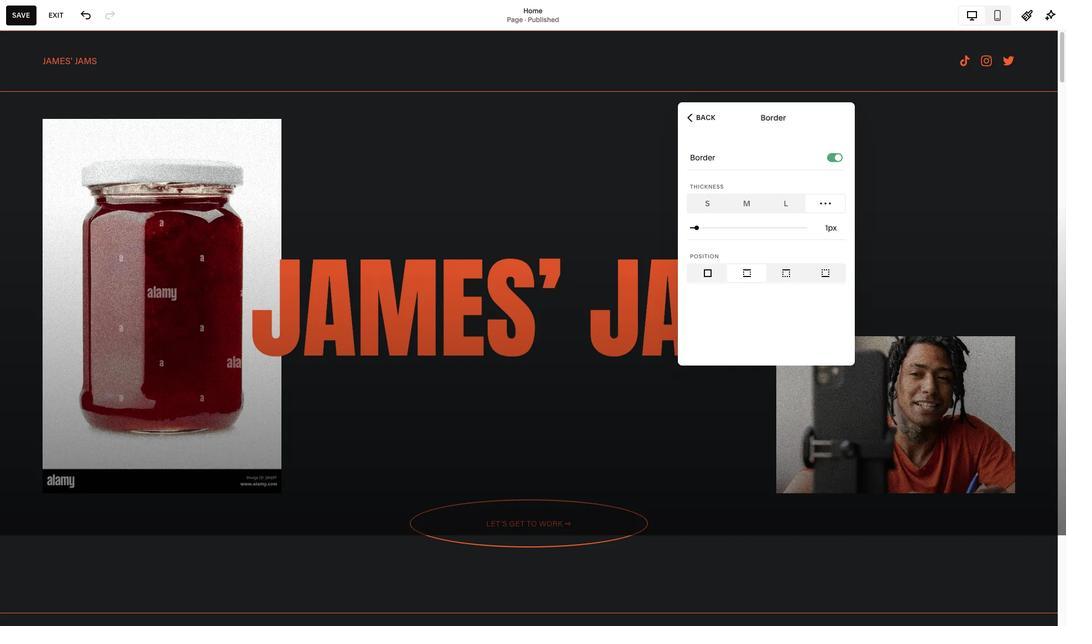Task type: locate. For each thing, give the bounding box(es) containing it.
border
[[761, 113, 786, 123], [690, 153, 716, 163]]

1 vertical spatial tab list
[[688, 195, 845, 212]]

james.peterson1902@gmail.com button
[[17, 496, 146, 517]]

l
[[784, 199, 789, 209]]

0 vertical spatial border
[[761, 113, 786, 123]]

settings
[[18, 442, 53, 453]]

·
[[525, 15, 526, 24]]

exit
[[49, 11, 64, 19]]

1 vertical spatial border
[[690, 153, 716, 163]]

asset library link
[[18, 421, 123, 435]]

0 vertical spatial tab list
[[960, 6, 1011, 24]]

1 horizontal spatial border
[[761, 113, 786, 123]]

None text field
[[825, 222, 840, 234]]

settings link
[[18, 441, 123, 455]]

icon image
[[702, 267, 714, 279], [741, 267, 753, 279], [780, 267, 793, 279], [820, 267, 832, 279]]

3 icon image from the left
[[780, 267, 793, 279]]

contacts link
[[18, 128, 123, 141]]

m button
[[728, 195, 767, 212]]

selling
[[18, 89, 47, 100]]

exit button
[[42, 5, 70, 25]]

tab list
[[960, 6, 1011, 24], [688, 195, 845, 212], [688, 264, 845, 282]]

home
[[524, 6, 543, 15]]

s
[[706, 199, 710, 209]]

None range field
[[690, 215, 808, 240]]

marketing link
[[18, 108, 123, 121]]

save
[[12, 11, 30, 19]]



Task type: describe. For each thing, give the bounding box(es) containing it.
position
[[690, 253, 720, 259]]

website
[[18, 69, 53, 80]]

save button
[[6, 5, 36, 25]]

help link
[[18, 461, 38, 473]]

selling link
[[18, 88, 123, 101]]

tab list containing s
[[688, 195, 845, 212]]

m
[[744, 199, 751, 209]]

website link
[[18, 68, 123, 81]]

0 horizontal spatial border
[[690, 153, 716, 163]]

page
[[507, 15, 523, 24]]

1 icon image from the left
[[702, 267, 714, 279]]

l button
[[767, 195, 806, 212]]

library
[[44, 422, 74, 433]]

analytics link
[[18, 148, 123, 161]]

thickness
[[690, 184, 724, 190]]

asset
[[18, 422, 42, 433]]

help
[[18, 462, 38, 473]]

home page · published
[[507, 6, 560, 24]]

asset library
[[18, 422, 74, 433]]

scheduling
[[18, 168, 66, 179]]

published
[[528, 15, 560, 24]]

marketing
[[18, 108, 61, 120]]

2 icon image from the left
[[741, 267, 753, 279]]

analytics
[[18, 148, 57, 159]]

Border checkbox
[[835, 154, 842, 161]]

contacts
[[18, 128, 56, 139]]

4 icon image from the left
[[820, 267, 832, 279]]

back button
[[684, 105, 719, 130]]

s button
[[688, 195, 728, 212]]

james.peterson1902@gmail.com
[[44, 507, 146, 515]]

scheduling link
[[18, 168, 123, 181]]

back
[[697, 113, 716, 121]]

2 vertical spatial tab list
[[688, 264, 845, 282]]



Task type: vqa. For each thing, say whether or not it's contained in the screenshot.
Contacts
yes



